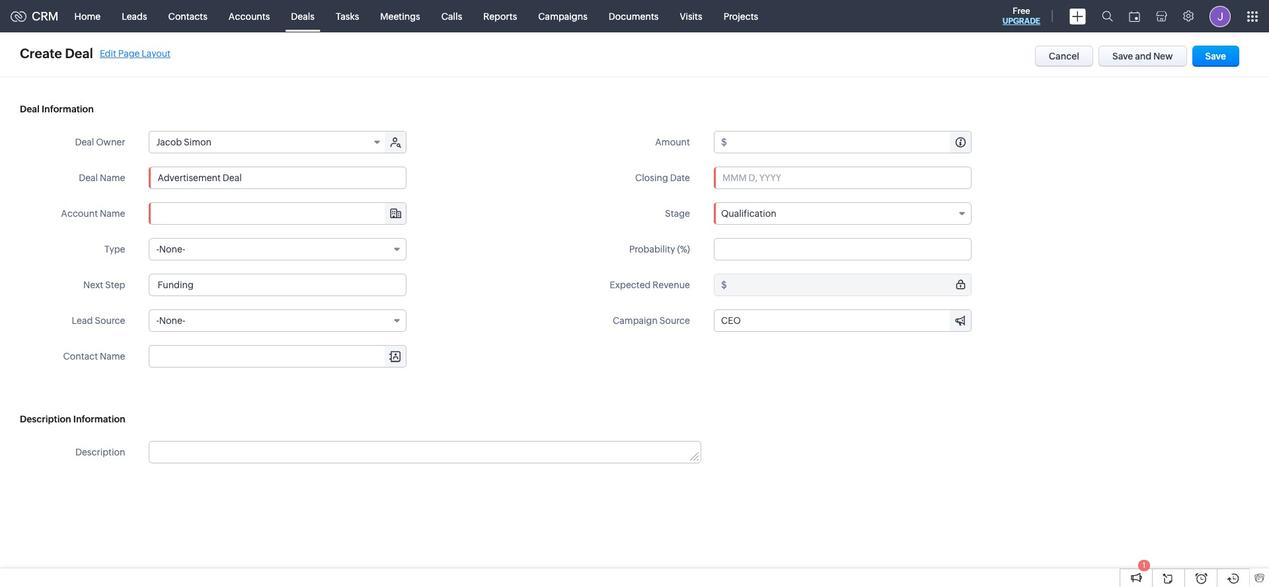 Task type: vqa. For each thing, say whether or not it's contained in the screenshot.
Setup
no



Task type: locate. For each thing, give the bounding box(es) containing it.
meetings
[[380, 11, 420, 21]]

None field
[[150, 203, 406, 224], [715, 310, 971, 331], [150, 346, 406, 367], [150, 203, 406, 224], [715, 310, 971, 331], [150, 346, 406, 367]]

1 name from the top
[[100, 173, 125, 183]]

name right the contact
[[100, 351, 125, 362]]

create menu image
[[1070, 8, 1086, 24]]

-none-
[[156, 244, 185, 255], [156, 315, 185, 326]]

documents link
[[598, 0, 670, 32]]

contacts link
[[158, 0, 218, 32]]

campaign source
[[613, 315, 690, 326]]

reports link
[[473, 0, 528, 32]]

visits
[[680, 11, 703, 21]]

source down revenue
[[660, 315, 690, 326]]

stage
[[665, 208, 690, 219]]

1 save from the left
[[1113, 51, 1134, 61]]

0 vertical spatial name
[[100, 173, 125, 183]]

edit
[[100, 48, 116, 59]]

expected
[[610, 280, 651, 290]]

source for lead source
[[95, 315, 125, 326]]

edit page layout link
[[100, 48, 171, 59]]

1 vertical spatial none-
[[159, 315, 185, 326]]

2 - from the top
[[156, 315, 159, 326]]

$
[[721, 137, 727, 147], [721, 280, 727, 290]]

1 vertical spatial -
[[156, 315, 159, 326]]

1 -none- field from the top
[[149, 238, 407, 261]]

layout
[[142, 48, 171, 59]]

1 vertical spatial -none-
[[156, 315, 185, 326]]

0 horizontal spatial description
[[20, 414, 71, 425]]

1 -none- from the top
[[156, 244, 185, 255]]

0 horizontal spatial save
[[1113, 51, 1134, 61]]

1 vertical spatial -none- field
[[149, 309, 407, 332]]

none-
[[159, 244, 185, 255], [159, 315, 185, 326]]

0 vertical spatial description
[[20, 414, 71, 425]]

0 horizontal spatial source
[[95, 315, 125, 326]]

None text field
[[729, 132, 971, 153], [149, 167, 407, 189], [149, 274, 407, 296], [729, 274, 971, 296], [150, 346, 406, 367], [150, 442, 701, 463], [729, 132, 971, 153], [149, 167, 407, 189], [149, 274, 407, 296], [729, 274, 971, 296], [150, 346, 406, 367], [150, 442, 701, 463]]

1 horizontal spatial description
[[75, 447, 125, 458]]

MMM D, YYYY text field
[[714, 167, 972, 189]]

$ right revenue
[[721, 280, 727, 290]]

cancel
[[1049, 51, 1080, 61]]

probability (%)
[[629, 244, 690, 255]]

source
[[95, 315, 125, 326], [660, 315, 690, 326]]

- right lead source in the left bottom of the page
[[156, 315, 159, 326]]

$ right amount
[[721, 137, 727, 147]]

deal for deal owner
[[75, 137, 94, 147]]

1 vertical spatial description
[[75, 447, 125, 458]]

- for lead source
[[156, 315, 159, 326]]

0 vertical spatial -
[[156, 244, 159, 255]]

contact name
[[63, 351, 125, 362]]

1 $ from the top
[[721, 137, 727, 147]]

1 - from the top
[[156, 244, 159, 255]]

home
[[74, 11, 101, 21]]

2 vertical spatial name
[[100, 351, 125, 362]]

- right type
[[156, 244, 159, 255]]

1 horizontal spatial save
[[1206, 51, 1227, 61]]

2 -none- field from the top
[[149, 309, 407, 332]]

1 horizontal spatial source
[[660, 315, 690, 326]]

information for deal information
[[42, 104, 94, 114]]

-
[[156, 244, 159, 255], [156, 315, 159, 326]]

campaigns
[[538, 11, 588, 21]]

deal
[[65, 46, 93, 61], [20, 104, 40, 114], [75, 137, 94, 147], [79, 173, 98, 183]]

name right account
[[100, 208, 125, 219]]

$ for amount
[[721, 137, 727, 147]]

documents
[[609, 11, 659, 21]]

deal down create
[[20, 104, 40, 114]]

create deal edit page layout
[[20, 46, 171, 61]]

Qualification field
[[714, 202, 972, 225]]

information up the 'deal owner' at the top left of the page
[[42, 104, 94, 114]]

0 vertical spatial none-
[[159, 244, 185, 255]]

2 source from the left
[[660, 315, 690, 326]]

1 source from the left
[[95, 315, 125, 326]]

deal up 'account name' at top left
[[79, 173, 98, 183]]

1 none- from the top
[[159, 244, 185, 255]]

accounts
[[229, 11, 270, 21]]

deal left owner
[[75, 137, 94, 147]]

search image
[[1102, 11, 1114, 22]]

1 vertical spatial name
[[100, 208, 125, 219]]

calls link
[[431, 0, 473, 32]]

revenue
[[653, 280, 690, 290]]

0 vertical spatial information
[[42, 104, 94, 114]]

1 vertical spatial information
[[73, 414, 125, 425]]

0 vertical spatial -none- field
[[149, 238, 407, 261]]

lead
[[72, 315, 93, 326]]

1
[[1143, 561, 1146, 569]]

source right lead
[[95, 315, 125, 326]]

name for deal name
[[100, 173, 125, 183]]

qualification
[[721, 208, 777, 219]]

save left and in the right top of the page
[[1113, 51, 1134, 61]]

information
[[42, 104, 94, 114], [73, 414, 125, 425]]

None text field
[[150, 203, 406, 224], [714, 238, 972, 261], [715, 310, 971, 331], [150, 203, 406, 224], [714, 238, 972, 261], [715, 310, 971, 331]]

0 vertical spatial -none-
[[156, 244, 185, 255]]

2 name from the top
[[100, 208, 125, 219]]

2 none- from the top
[[159, 315, 185, 326]]

2 -none- from the top
[[156, 315, 185, 326]]

2 save from the left
[[1206, 51, 1227, 61]]

meetings link
[[370, 0, 431, 32]]

1 vertical spatial $
[[721, 280, 727, 290]]

description
[[20, 414, 71, 425], [75, 447, 125, 458]]

3 name from the top
[[100, 351, 125, 362]]

2 $ from the top
[[721, 280, 727, 290]]

none- for type
[[159, 244, 185, 255]]

closing date
[[636, 173, 690, 183]]

jacob simon
[[156, 137, 212, 147]]

tasks link
[[325, 0, 370, 32]]

-None- field
[[149, 238, 407, 261], [149, 309, 407, 332]]

name down owner
[[100, 173, 125, 183]]

create menu element
[[1062, 0, 1094, 32]]

name
[[100, 173, 125, 183], [100, 208, 125, 219], [100, 351, 125, 362]]

-none- for type
[[156, 244, 185, 255]]

new
[[1154, 51, 1174, 61]]

information down contact name
[[73, 414, 125, 425]]

profile image
[[1210, 6, 1231, 27]]

name for account name
[[100, 208, 125, 219]]

deals link
[[281, 0, 325, 32]]

save
[[1113, 51, 1134, 61], [1206, 51, 1227, 61]]

0 vertical spatial $
[[721, 137, 727, 147]]

reports
[[484, 11, 517, 21]]

-none- field for lead source
[[149, 309, 407, 332]]

save down profile element
[[1206, 51, 1227, 61]]

projects
[[724, 11, 759, 21]]

logo image
[[11, 11, 26, 21]]

free
[[1013, 6, 1031, 16]]



Task type: describe. For each thing, give the bounding box(es) containing it.
expected revenue
[[610, 280, 690, 290]]

upgrade
[[1003, 17, 1041, 26]]

campaigns link
[[528, 0, 598, 32]]

calls
[[442, 11, 462, 21]]

deal for deal name
[[79, 173, 98, 183]]

cancel button
[[1035, 46, 1094, 67]]

information for description information
[[73, 414, 125, 425]]

simon
[[184, 137, 212, 147]]

contact
[[63, 351, 98, 362]]

deal name
[[79, 173, 125, 183]]

- for type
[[156, 244, 159, 255]]

description for description
[[75, 447, 125, 458]]

account name
[[61, 208, 125, 219]]

leads link
[[111, 0, 158, 32]]

next
[[83, 280, 103, 290]]

type
[[105, 244, 125, 255]]

crm link
[[11, 9, 59, 23]]

save and new button
[[1099, 46, 1187, 67]]

save and new
[[1113, 51, 1174, 61]]

profile element
[[1202, 0, 1239, 32]]

Jacob Simon field
[[150, 132, 387, 153]]

page
[[118, 48, 140, 59]]

save for save and new
[[1113, 51, 1134, 61]]

none- for lead source
[[159, 315, 185, 326]]

name for contact name
[[100, 351, 125, 362]]

home link
[[64, 0, 111, 32]]

closing
[[636, 173, 668, 183]]

owner
[[96, 137, 125, 147]]

tasks
[[336, 11, 359, 21]]

deal information
[[20, 104, 94, 114]]

$ for expected revenue
[[721, 280, 727, 290]]

probability
[[629, 244, 676, 255]]

save for save
[[1206, 51, 1227, 61]]

create
[[20, 46, 62, 61]]

crm
[[32, 9, 59, 23]]

next step
[[83, 280, 125, 290]]

-none- field for type
[[149, 238, 407, 261]]

step
[[105, 280, 125, 290]]

projects link
[[713, 0, 769, 32]]

visits link
[[670, 0, 713, 32]]

accounts link
[[218, 0, 281, 32]]

deal for deal information
[[20, 104, 40, 114]]

date
[[670, 173, 690, 183]]

description for description information
[[20, 414, 71, 425]]

-none- for lead source
[[156, 315, 185, 326]]

and
[[1136, 51, 1152, 61]]

free upgrade
[[1003, 6, 1041, 26]]

campaign
[[613, 315, 658, 326]]

(%)
[[677, 244, 690, 255]]

jacob
[[156, 137, 182, 147]]

deal owner
[[75, 137, 125, 147]]

deals
[[291, 11, 315, 21]]

search element
[[1094, 0, 1122, 32]]

contacts
[[168, 11, 208, 21]]

leads
[[122, 11, 147, 21]]

lead source
[[72, 315, 125, 326]]

deal left the edit
[[65, 46, 93, 61]]

source for campaign source
[[660, 315, 690, 326]]

calendar image
[[1129, 11, 1141, 21]]

account
[[61, 208, 98, 219]]

description information
[[20, 414, 125, 425]]

amount
[[656, 137, 690, 147]]

save button
[[1193, 46, 1240, 67]]



